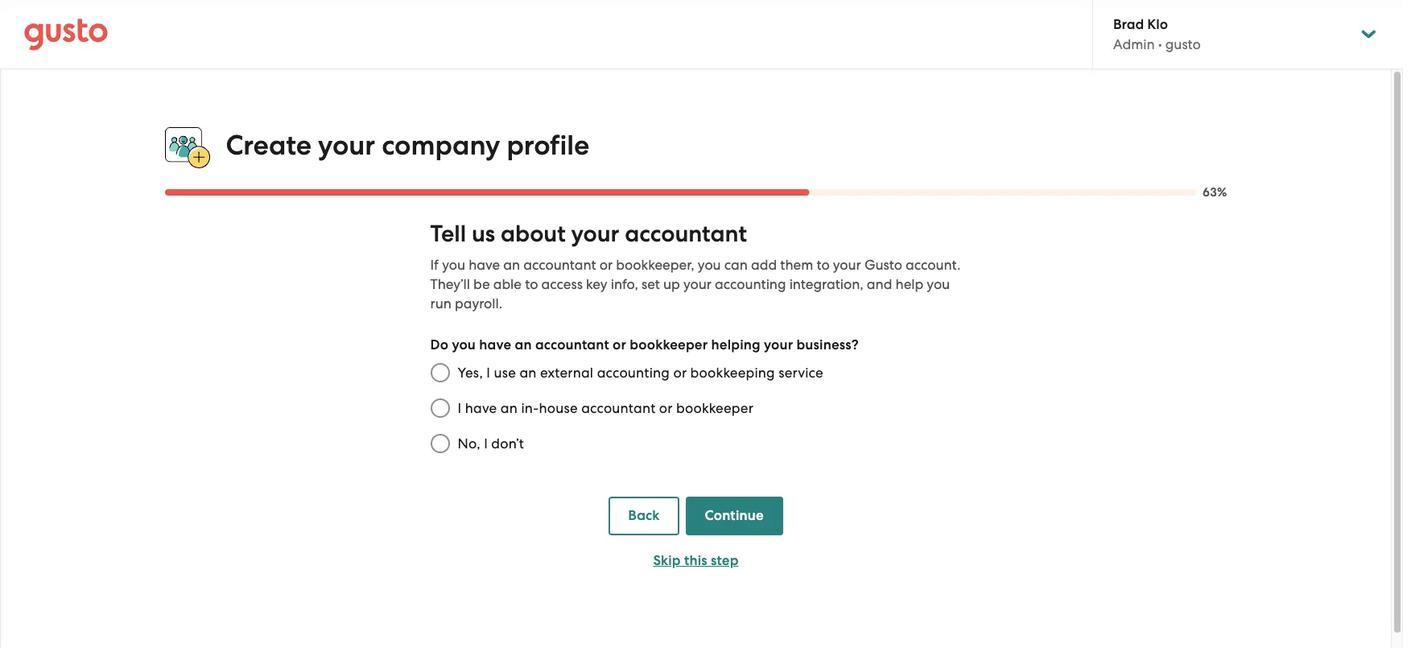 Task type: describe. For each thing, give the bounding box(es) containing it.
0 horizontal spatial to
[[525, 276, 538, 292]]

skip this step
[[653, 553, 739, 569]]

brad
[[1114, 16, 1144, 33]]

able
[[493, 276, 522, 292]]

payroll.
[[455, 296, 503, 312]]

external
[[540, 365, 594, 381]]

access
[[542, 276, 583, 292]]

continue button
[[686, 497, 783, 536]]

continue
[[705, 507, 764, 524]]

run
[[430, 296, 452, 312]]

don't
[[491, 436, 524, 452]]

admin
[[1114, 36, 1155, 52]]

key
[[586, 276, 608, 292]]

accounting inside if you have an accountant or bookkeeper, you can add them to your gusto account. they'll be able to access key info, set up your accounting integration, and help you run payroll.
[[715, 276, 786, 292]]

do you have an accountant or bookkeeper helping your business?
[[430, 337, 859, 354]]

have for about
[[469, 257, 500, 273]]

them
[[781, 257, 813, 273]]

back link
[[609, 497, 679, 536]]

an for yes,
[[520, 365, 537, 381]]

us
[[472, 220, 495, 248]]

set
[[642, 276, 660, 292]]

up
[[664, 276, 680, 292]]

Yes, I use an external accounting or bookkeeping service radio
[[422, 355, 458, 391]]

and
[[867, 276, 893, 292]]

gusto
[[1166, 36, 1201, 52]]

an for if
[[504, 257, 520, 273]]

if you have an accountant or bookkeeper, you can add them to your gusto account. they'll be able to access key info, set up your accounting integration, and help you run payroll.
[[430, 257, 961, 312]]

accountant for do you have an accountant or bookkeeper helping your business?
[[535, 337, 609, 354]]

i for yes,
[[487, 365, 490, 381]]

i for no,
[[484, 436, 488, 452]]

skip this step button
[[609, 542, 783, 581]]

or down do you have an accountant or bookkeeper helping your business? at the bottom
[[674, 365, 687, 381]]

create your company profile
[[226, 129, 590, 162]]

have for have
[[479, 337, 512, 354]]

an left in-
[[501, 400, 518, 416]]

this
[[685, 553, 708, 569]]

an for do
[[515, 337, 532, 354]]

house
[[539, 400, 578, 416]]

brad klo admin • gusto
[[1114, 16, 1201, 52]]

in-
[[521, 400, 539, 416]]

do
[[430, 337, 449, 354]]

klo
[[1148, 16, 1168, 33]]

your right up
[[684, 276, 712, 292]]

1 vertical spatial bookkeeper
[[676, 400, 754, 416]]

skip
[[653, 553, 681, 569]]

bookkeeper,
[[616, 257, 695, 273]]

63%
[[1203, 185, 1228, 200]]



Task type: locate. For each thing, give the bounding box(es) containing it.
or
[[600, 257, 613, 273], [613, 337, 627, 354], [674, 365, 687, 381], [659, 400, 673, 416]]

or down yes, i use an external accounting or bookkeeping service
[[659, 400, 673, 416]]

1 vertical spatial accounting
[[597, 365, 670, 381]]

I have an in-house accountant or bookkeeper radio
[[422, 391, 458, 426]]

accountant up external
[[535, 337, 609, 354]]

your right create
[[318, 129, 375, 162]]

bookkeeping
[[691, 365, 775, 381]]

accounting down add
[[715, 276, 786, 292]]

tell us about your accountant
[[430, 220, 747, 248]]

an inside if you have an accountant or bookkeeper, you can add them to your gusto account. they'll be able to access key info, set up your accounting integration, and help you run payroll.
[[504, 257, 520, 273]]

an up use
[[515, 337, 532, 354]]

or up key
[[600, 257, 613, 273]]

you right if
[[442, 257, 465, 273]]

add
[[751, 257, 777, 273]]

have
[[469, 257, 500, 273], [479, 337, 512, 354], [465, 400, 497, 416]]

be
[[474, 276, 490, 292]]

have up no, i don't
[[465, 400, 497, 416]]

0 vertical spatial accounting
[[715, 276, 786, 292]]

accounting
[[715, 276, 786, 292], [597, 365, 670, 381]]

about
[[501, 220, 566, 248]]

i left use
[[487, 365, 490, 381]]

to right able
[[525, 276, 538, 292]]

step
[[711, 553, 739, 569]]

home image
[[24, 18, 108, 50]]

helping
[[711, 337, 761, 354]]

you left can
[[698, 257, 721, 273]]

they'll
[[430, 276, 470, 292]]

can
[[725, 257, 748, 273]]

bookkeeper
[[630, 337, 708, 354], [676, 400, 754, 416]]

yes,
[[458, 365, 483, 381]]

2 vertical spatial have
[[465, 400, 497, 416]]

1 vertical spatial i
[[458, 400, 462, 416]]

have inside if you have an accountant or bookkeeper, you can add them to your gusto account. they'll be able to access key info, set up your accounting integration, and help you run payroll.
[[469, 257, 500, 273]]

accountant inside if you have an accountant or bookkeeper, you can add them to your gusto account. they'll be able to access key info, set up your accounting integration, and help you run payroll.
[[524, 257, 596, 273]]

have up use
[[479, 337, 512, 354]]

gusto
[[865, 257, 903, 273]]

accountant up access
[[524, 257, 596, 273]]

tell
[[430, 220, 466, 248]]

no,
[[458, 436, 481, 452]]

info,
[[611, 276, 638, 292]]

an right use
[[520, 365, 537, 381]]

accountant for if you have an accountant or bookkeeper, you can add them to your gusto account. they'll be able to access key info, set up your accounting integration, and help you run payroll.
[[524, 257, 596, 273]]

0 vertical spatial have
[[469, 257, 500, 273]]

you down account.
[[927, 276, 950, 292]]

0 vertical spatial i
[[487, 365, 490, 381]]

or inside if you have an accountant or bookkeeper, you can add them to your gusto account. they'll be able to access key info, set up your accounting integration, and help you run payroll.
[[600, 257, 613, 273]]

help
[[896, 276, 924, 292]]

use
[[494, 365, 516, 381]]

your up key
[[571, 220, 620, 248]]

i
[[487, 365, 490, 381], [458, 400, 462, 416], [484, 436, 488, 452]]

to up integration,
[[817, 257, 830, 273]]

0 horizontal spatial accounting
[[597, 365, 670, 381]]

or up yes, i use an external accounting or bookkeeping service
[[613, 337, 627, 354]]

1 vertical spatial have
[[479, 337, 512, 354]]

bookkeeper down bookkeeping
[[676, 400, 754, 416]]

2 vertical spatial i
[[484, 436, 488, 452]]

have up be in the left top of the page
[[469, 257, 500, 273]]

you
[[442, 257, 465, 273], [698, 257, 721, 273], [927, 276, 950, 292], [452, 337, 476, 354]]

back
[[628, 507, 660, 524]]

i up no,
[[458, 400, 462, 416]]

to
[[817, 257, 830, 273], [525, 276, 538, 292]]

i right no,
[[484, 436, 488, 452]]

no, i don't
[[458, 436, 524, 452]]

1 vertical spatial to
[[525, 276, 538, 292]]

accountant down yes, i use an external accounting or bookkeeping service
[[582, 400, 656, 416]]

No, I don't radio
[[422, 426, 458, 462]]

accountant
[[625, 220, 747, 248], [524, 257, 596, 273], [535, 337, 609, 354], [582, 400, 656, 416]]

•
[[1159, 36, 1163, 52]]

yes, i use an external accounting or bookkeeping service
[[458, 365, 824, 381]]

your
[[318, 129, 375, 162], [571, 220, 620, 248], [833, 257, 861, 273], [684, 276, 712, 292], [764, 337, 793, 354]]

accountant for tell us about your accountant
[[625, 220, 747, 248]]

1 horizontal spatial to
[[817, 257, 830, 273]]

bookkeeper up yes, i use an external accounting or bookkeeping service
[[630, 337, 708, 354]]

0 vertical spatial to
[[817, 257, 830, 273]]

create
[[226, 129, 312, 162]]

your up integration,
[[833, 257, 861, 273]]

integration,
[[790, 276, 864, 292]]

company
[[382, 129, 500, 162]]

account.
[[906, 257, 961, 273]]

service
[[779, 365, 824, 381]]

your up service
[[764, 337, 793, 354]]

i have an in-house accountant or bookkeeper
[[458, 400, 754, 416]]

0 vertical spatial bookkeeper
[[630, 337, 708, 354]]

business?
[[797, 337, 859, 354]]

you right do
[[452, 337, 476, 354]]

an
[[504, 257, 520, 273], [515, 337, 532, 354], [520, 365, 537, 381], [501, 400, 518, 416]]

accountant up bookkeeper,
[[625, 220, 747, 248]]

1 horizontal spatial accounting
[[715, 276, 786, 292]]

an up able
[[504, 257, 520, 273]]

accounting down do you have an accountant or bookkeeper helping your business? at the bottom
[[597, 365, 670, 381]]

if
[[430, 257, 439, 273]]

profile
[[507, 129, 590, 162]]



Task type: vqa. For each thing, say whether or not it's contained in the screenshot.
middle the
no



